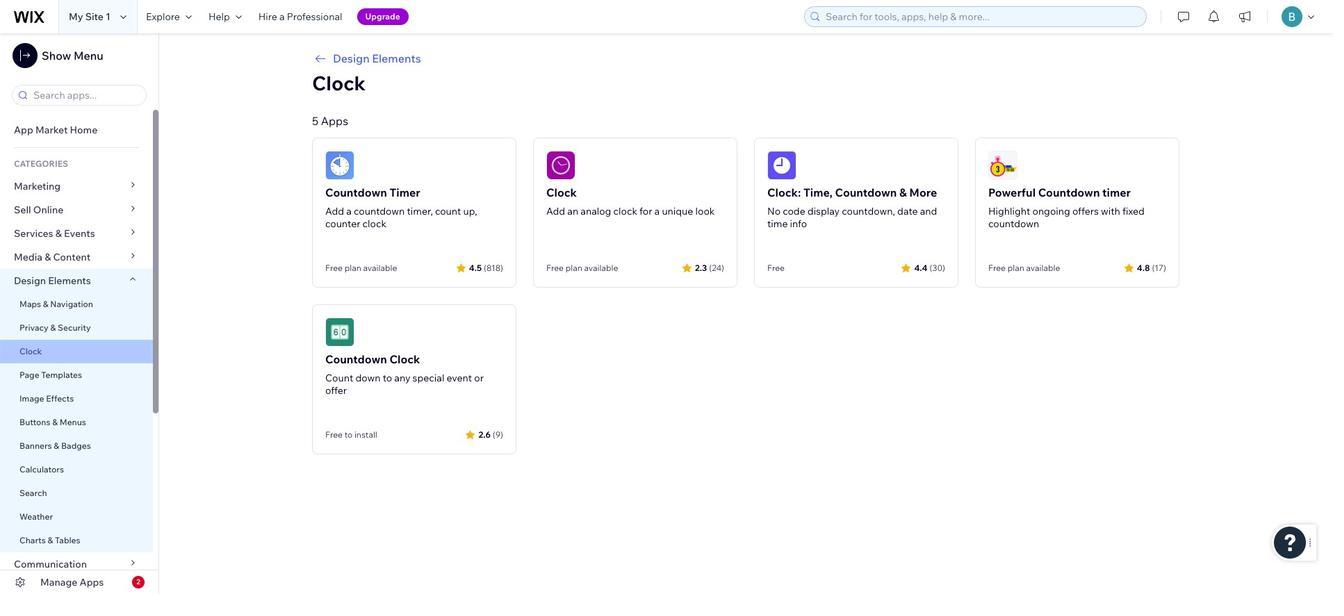 Task type: locate. For each thing, give the bounding box(es) containing it.
a
[[280, 10, 285, 23], [347, 205, 352, 218], [655, 205, 660, 218]]

& up date at the right of the page
[[900, 186, 907, 200]]

0 horizontal spatial available
[[363, 263, 397, 273]]

1 plan from the left
[[345, 263, 361, 273]]

apps right 5
[[321, 114, 348, 128]]

2 horizontal spatial available
[[1027, 263, 1061, 273]]

countdown up down
[[325, 353, 387, 367]]

2 horizontal spatial free plan available
[[989, 263, 1061, 273]]

countdown clock logo image
[[325, 318, 355, 347]]

apps for 5 apps
[[321, 114, 348, 128]]

maps & navigation link
[[0, 293, 153, 316]]

0 horizontal spatial countdown
[[354, 205, 405, 218]]

clock left for
[[614, 205, 638, 218]]

free plan available for add
[[547, 263, 618, 273]]

5 apps
[[312, 114, 348, 128]]

to left install
[[345, 430, 353, 440]]

no
[[768, 205, 781, 218]]

free plan available down highlight
[[989, 263, 1061, 273]]

counter
[[325, 218, 361, 230]]

menu
[[74, 49, 103, 63]]

privacy & security
[[19, 323, 91, 333]]

1 horizontal spatial elements
[[372, 51, 421, 65]]

offers
[[1073, 205, 1099, 218]]

image
[[19, 394, 44, 404]]

& for badges
[[54, 441, 59, 451]]

marketing link
[[0, 175, 153, 198]]

1 horizontal spatial design elements link
[[312, 50, 1180, 67]]

countdown up countdown, on the right top of the page
[[836, 186, 897, 200]]

0 vertical spatial design elements
[[333, 51, 421, 65]]

0 horizontal spatial clock
[[363, 218, 387, 230]]

design
[[333, 51, 370, 65], [14, 275, 46, 287]]

countdown clock count down to any special event or offer
[[325, 353, 484, 397]]

apps for manage apps
[[80, 577, 104, 589]]

elements inside sidebar element
[[48, 275, 91, 287]]

image effects
[[19, 394, 74, 404]]

0 vertical spatial design
[[333, 51, 370, 65]]

search link
[[0, 482, 153, 506]]

& right privacy
[[50, 323, 56, 333]]

sell online link
[[0, 198, 153, 222]]

2 free plan available from the left
[[547, 263, 618, 273]]

free down "counter"
[[325, 263, 343, 273]]

1 free plan available from the left
[[325, 263, 397, 273]]

& left the badges
[[54, 441, 59, 451]]

a right for
[[655, 205, 660, 218]]

free
[[325, 263, 343, 273], [547, 263, 564, 273], [768, 263, 785, 273], [989, 263, 1006, 273], [325, 430, 343, 440]]

ongoing
[[1033, 205, 1071, 218]]

0 vertical spatial apps
[[321, 114, 348, 128]]

free right '(818)'
[[547, 263, 564, 273]]

sidebar element
[[0, 33, 159, 595]]

clock: time, countdown & more logo image
[[768, 151, 797, 180]]

available down ongoing
[[1027, 263, 1061, 273]]

my
[[69, 10, 83, 23]]

0 horizontal spatial design
[[14, 275, 46, 287]]

0 horizontal spatial design elements
[[14, 275, 91, 287]]

apps inside sidebar element
[[80, 577, 104, 589]]

2 available from the left
[[584, 263, 618, 273]]

available down countdown timer add a countdown timer, count up, counter clock at the top of page
[[363, 263, 397, 273]]

clock link
[[0, 340, 153, 364]]

(818)
[[484, 263, 504, 273]]

help button
[[200, 0, 250, 33]]

weather
[[19, 512, 53, 522]]

4.8
[[1138, 263, 1151, 273]]

1 horizontal spatial to
[[383, 372, 392, 385]]

0 horizontal spatial to
[[345, 430, 353, 440]]

clock up 'page'
[[19, 346, 42, 357]]

1 add from the left
[[325, 205, 344, 218]]

install
[[355, 430, 378, 440]]

clock inside sidebar element
[[19, 346, 42, 357]]

add inside clock add an analog clock for a unique look
[[547, 205, 566, 218]]

1
[[106, 10, 111, 23]]

2 horizontal spatial plan
[[1008, 263, 1025, 273]]

clock inside countdown timer add a countdown timer, count up, counter clock
[[363, 218, 387, 230]]

design inside sidebar element
[[14, 275, 46, 287]]

available
[[363, 263, 397, 273], [584, 263, 618, 273], [1027, 263, 1061, 273]]

plan down highlight
[[1008, 263, 1025, 273]]

calculators
[[19, 465, 64, 475]]

elements up "navigation"
[[48, 275, 91, 287]]

add left "an"
[[547, 205, 566, 218]]

1 vertical spatial design elements
[[14, 275, 91, 287]]

0 horizontal spatial apps
[[80, 577, 104, 589]]

1 horizontal spatial a
[[347, 205, 352, 218]]

timer
[[1103, 186, 1131, 200]]

my site 1
[[69, 10, 111, 23]]

charts & tables link
[[0, 529, 153, 553]]

countdown inside countdown timer add a countdown timer, count up, counter clock
[[354, 205, 405, 218]]

free left install
[[325, 430, 343, 440]]

1 horizontal spatial add
[[547, 205, 566, 218]]

& for tables
[[48, 536, 53, 546]]

banners & badges
[[19, 441, 91, 451]]

add
[[325, 205, 344, 218], [547, 205, 566, 218]]

clock right "counter"
[[363, 218, 387, 230]]

3 plan from the left
[[1008, 263, 1025, 273]]

add inside countdown timer add a countdown timer, count up, counter clock
[[325, 205, 344, 218]]

1 vertical spatial apps
[[80, 577, 104, 589]]

image effects link
[[0, 387, 153, 411]]

design up maps
[[14, 275, 46, 287]]

plan down "an"
[[566, 263, 583, 273]]

2 horizontal spatial a
[[655, 205, 660, 218]]

1 horizontal spatial countdown
[[989, 218, 1040, 230]]

2.6 (9)
[[479, 429, 504, 440]]

count
[[435, 205, 461, 218]]

unique
[[662, 205, 694, 218]]

elements down the upgrade button
[[372, 51, 421, 65]]

1 horizontal spatial clock
[[614, 205, 638, 218]]

1 available from the left
[[363, 263, 397, 273]]

0 horizontal spatial design elements link
[[0, 269, 153, 293]]

1 horizontal spatial plan
[[566, 263, 583, 273]]

show menu button
[[13, 43, 103, 68]]

clock up "an"
[[547, 186, 577, 200]]

0 horizontal spatial plan
[[345, 263, 361, 273]]

manage
[[40, 577, 77, 589]]

search
[[19, 488, 47, 499]]

free for countdown clock
[[325, 430, 343, 440]]

countdown inside clock: time, countdown & more no code display countdown, date and time info
[[836, 186, 897, 200]]

countdown down timer
[[354, 205, 405, 218]]

1 vertical spatial to
[[345, 430, 353, 440]]

4.4 (30)
[[915, 263, 946, 273]]

& left tables
[[48, 536, 53, 546]]

1 vertical spatial design elements link
[[0, 269, 153, 293]]

0 horizontal spatial add
[[325, 205, 344, 218]]

apps right manage
[[80, 577, 104, 589]]

& for navigation
[[43, 299, 48, 309]]

navigation
[[50, 299, 93, 309]]

plan down "counter"
[[345, 263, 361, 273]]

time,
[[804, 186, 833, 200]]

2 plan from the left
[[566, 263, 583, 273]]

free down highlight
[[989, 263, 1006, 273]]

hire a professional link
[[250, 0, 351, 33]]

hire
[[259, 10, 277, 23]]

3 free plan available from the left
[[989, 263, 1061, 273]]

2
[[136, 578, 140, 587]]

1 horizontal spatial free plan available
[[547, 263, 618, 273]]

banners
[[19, 441, 52, 451]]

countdown up offers at the right top
[[1039, 186, 1101, 200]]

highlight
[[989, 205, 1031, 218]]

design elements up maps & navigation
[[14, 275, 91, 287]]

a down countdown timer logo
[[347, 205, 352, 218]]

0 vertical spatial to
[[383, 372, 392, 385]]

clock
[[312, 71, 366, 95], [547, 186, 577, 200], [19, 346, 42, 357], [390, 353, 420, 367]]

& right maps
[[43, 299, 48, 309]]

& left events
[[55, 227, 62, 240]]

menus
[[60, 417, 86, 428]]

maps & navigation
[[19, 299, 93, 309]]

free plan available down "counter"
[[325, 263, 397, 273]]

add down countdown timer logo
[[325, 205, 344, 218]]

design down the upgrade button
[[333, 51, 370, 65]]

buttons & menus link
[[0, 411, 153, 435]]

5
[[312, 114, 319, 128]]

available for timer
[[363, 263, 397, 273]]

clock inside clock add an analog clock for a unique look
[[547, 186, 577, 200]]

0 horizontal spatial free plan available
[[325, 263, 397, 273]]

free plan available for timer
[[325, 263, 397, 273]]

1 horizontal spatial design
[[333, 51, 370, 65]]

effects
[[46, 394, 74, 404]]

2 add from the left
[[547, 205, 566, 218]]

0 horizontal spatial elements
[[48, 275, 91, 287]]

fixed
[[1123, 205, 1145, 218]]

communication link
[[0, 553, 153, 577]]

& left the menus
[[52, 417, 58, 428]]

countdown down powerful
[[989, 218, 1040, 230]]

countdown timer logo image
[[325, 151, 355, 180]]

design elements down the upgrade button
[[333, 51, 421, 65]]

display
[[808, 205, 840, 218]]

1 horizontal spatial apps
[[321, 114, 348, 128]]

to left the any
[[383, 372, 392, 385]]

available down the analog
[[584, 263, 618, 273]]

a inside countdown timer add a countdown timer, count up, counter clock
[[347, 205, 352, 218]]

Search apps... field
[[29, 86, 142, 105]]

countdown down countdown timer logo
[[325, 186, 387, 200]]

upgrade button
[[357, 8, 409, 25]]

1 vertical spatial elements
[[48, 275, 91, 287]]

to inside countdown clock count down to any special event or offer
[[383, 372, 392, 385]]

services & events link
[[0, 222, 153, 245]]

clock
[[614, 205, 638, 218], [363, 218, 387, 230]]

a right hire
[[280, 10, 285, 23]]

& right the media
[[45, 251, 51, 264]]

with
[[1102, 205, 1121, 218]]

available for add
[[584, 263, 618, 273]]

clock up the any
[[390, 353, 420, 367]]

maps
[[19, 299, 41, 309]]

free plan available down "an"
[[547, 263, 618, 273]]

look
[[696, 205, 715, 218]]

free plan available for countdown
[[989, 263, 1061, 273]]

1 horizontal spatial available
[[584, 263, 618, 273]]

design elements
[[333, 51, 421, 65], [14, 275, 91, 287]]

professional
[[287, 10, 343, 23]]

1 vertical spatial design
[[14, 275, 46, 287]]

3 available from the left
[[1027, 263, 1061, 273]]



Task type: describe. For each thing, give the bounding box(es) containing it.
an
[[568, 205, 579, 218]]

2.3
[[695, 263, 707, 273]]

clock inside clock add an analog clock for a unique look
[[614, 205, 638, 218]]

powerful
[[989, 186, 1036, 200]]

powerful countdown timer logo image
[[989, 151, 1018, 180]]

manage apps
[[40, 577, 104, 589]]

plan for countdown
[[1008, 263, 1025, 273]]

media
[[14, 251, 42, 264]]

& for content
[[45, 251, 51, 264]]

0 vertical spatial elements
[[372, 51, 421, 65]]

online
[[33, 204, 64, 216]]

help
[[209, 10, 230, 23]]

2.3 (24)
[[695, 263, 725, 273]]

market
[[35, 124, 68, 136]]

media & content
[[14, 251, 91, 264]]

banners & badges link
[[0, 435, 153, 458]]

available for countdown
[[1027, 263, 1061, 273]]

clock up 5 apps
[[312, 71, 366, 95]]

sell
[[14, 204, 31, 216]]

special
[[413, 372, 445, 385]]

code
[[783, 205, 806, 218]]

4.4
[[915, 263, 928, 273]]

privacy & security link
[[0, 316, 153, 340]]

free for clock
[[547, 263, 564, 273]]

charts & tables
[[19, 536, 80, 546]]

explore
[[146, 10, 180, 23]]

(17)
[[1153, 263, 1167, 273]]

events
[[64, 227, 95, 240]]

more
[[910, 186, 938, 200]]

countdown timer add a countdown timer, count up, counter clock
[[325, 186, 478, 230]]

countdown inside countdown timer add a countdown timer, count up, counter clock
[[325, 186, 387, 200]]

clock:
[[768, 186, 801, 200]]

app market home link
[[0, 118, 153, 142]]

down
[[356, 372, 381, 385]]

content
[[53, 251, 91, 264]]

event
[[447, 372, 472, 385]]

show menu
[[42, 49, 103, 63]]

marketing
[[14, 180, 61, 193]]

services & events
[[14, 227, 95, 240]]

(30)
[[930, 263, 946, 273]]

up,
[[464, 205, 478, 218]]

a inside clock add an analog clock for a unique look
[[655, 205, 660, 218]]

(24)
[[710, 263, 725, 273]]

site
[[85, 10, 104, 23]]

Search for tools, apps, help & more... field
[[822, 7, 1143, 26]]

for
[[640, 205, 653, 218]]

0 vertical spatial design elements link
[[312, 50, 1180, 67]]

& inside clock: time, countdown & more no code display countdown, date and time info
[[900, 186, 907, 200]]

count
[[325, 372, 353, 385]]

countdown inside powerful countdown timer highlight ongoing offers with fixed countdown
[[989, 218, 1040, 230]]

4.5 (818)
[[469, 263, 504, 273]]

2.6
[[479, 429, 491, 440]]

sell online
[[14, 204, 64, 216]]

plan for timer
[[345, 263, 361, 273]]

privacy
[[19, 323, 48, 333]]

& for events
[[55, 227, 62, 240]]

time
[[768, 218, 788, 230]]

countdown inside countdown clock count down to any special event or offer
[[325, 353, 387, 367]]

and
[[921, 205, 938, 218]]

countdown inside powerful countdown timer highlight ongoing offers with fixed countdown
[[1039, 186, 1101, 200]]

upgrade
[[365, 11, 400, 22]]

calculators link
[[0, 458, 153, 482]]

security
[[58, 323, 91, 333]]

design elements inside sidebar element
[[14, 275, 91, 287]]

home
[[70, 124, 98, 136]]

communication
[[14, 558, 89, 571]]

0 horizontal spatial a
[[280, 10, 285, 23]]

4.8 (17)
[[1138, 263, 1167, 273]]

badges
[[61, 441, 91, 451]]

weather link
[[0, 506, 153, 529]]

plan for add
[[566, 263, 583, 273]]

tables
[[55, 536, 80, 546]]

buttons & menus
[[19, 417, 86, 428]]

timer,
[[407, 205, 433, 218]]

media & content link
[[0, 245, 153, 269]]

free to install
[[325, 430, 378, 440]]

free for powerful countdown timer
[[989, 263, 1006, 273]]

clock logo image
[[547, 151, 576, 180]]

free down time
[[768, 263, 785, 273]]

or
[[475, 372, 484, 385]]

& for menus
[[52, 417, 58, 428]]

clock inside countdown clock count down to any special event or offer
[[390, 353, 420, 367]]

clock add an analog clock for a unique look
[[547, 186, 715, 218]]

hire a professional
[[259, 10, 343, 23]]

app
[[14, 124, 33, 136]]

info
[[790, 218, 808, 230]]

analog
[[581, 205, 612, 218]]

offer
[[325, 385, 347, 397]]

templates
[[41, 370, 82, 380]]

free for countdown timer
[[325, 263, 343, 273]]

timer
[[390, 186, 421, 200]]

buttons
[[19, 417, 50, 428]]

page templates
[[19, 370, 84, 380]]

& for security
[[50, 323, 56, 333]]

any
[[395, 372, 411, 385]]

services
[[14, 227, 53, 240]]

1 horizontal spatial design elements
[[333, 51, 421, 65]]



Task type: vqa. For each thing, say whether or not it's contained in the screenshot.


